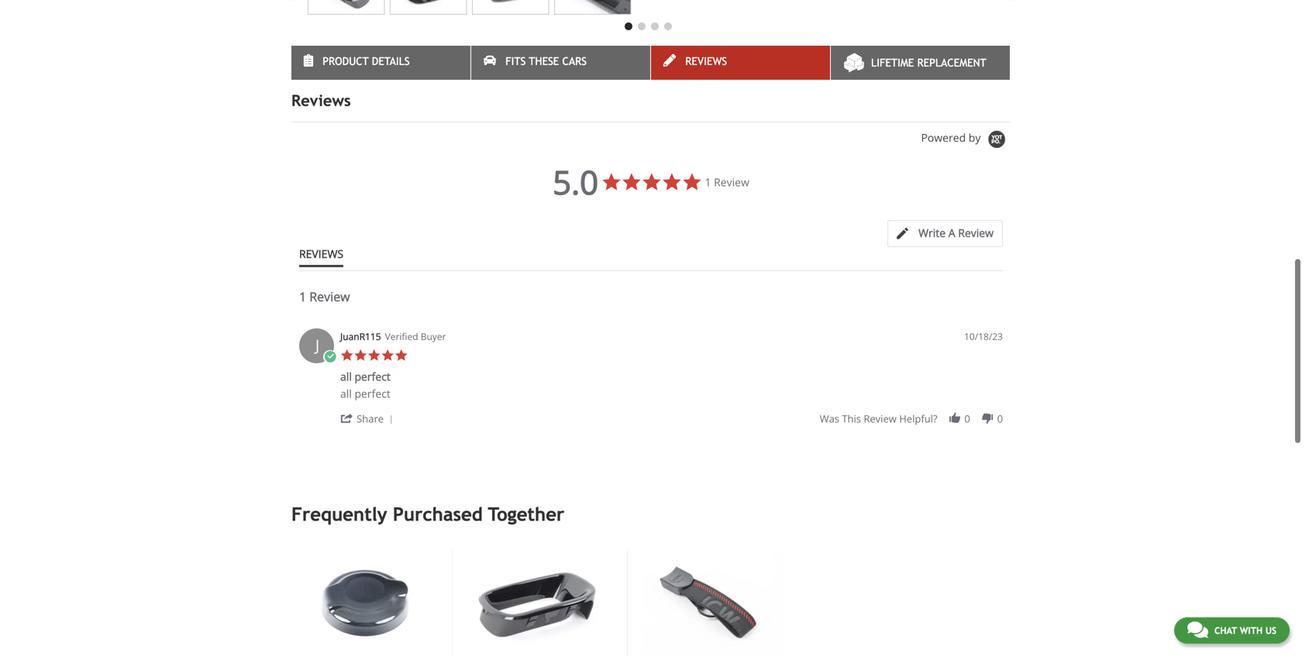 Task type: vqa. For each thing, say whether or not it's contained in the screenshot.
all
yes



Task type: locate. For each thing, give the bounding box(es) containing it.
share image
[[340, 371, 354, 384]]

air
[[509, 624, 528, 641]]

fuel cap cover piano black image
[[292, 509, 435, 616]]

perfect
[[355, 328, 391, 343], [355, 345, 391, 360]]

review
[[310, 247, 350, 264]]

jcw pro key chain lanyard link
[[643, 624, 785, 656]]

brake air duct trim black - right
[[468, 624, 595, 656]]

-
[[507, 640, 512, 656]]

piano
[[395, 624, 431, 641]]

fuel cap cover piano black link
[[292, 624, 435, 656]]

all perfect heading
[[340, 328, 391, 346]]

0 horizontal spatial black
[[292, 640, 327, 656]]

jcw pro key chain lanyard image
[[643, 509, 785, 615]]

trim
[[566, 624, 595, 641]]

all
[[340, 328, 352, 343], [340, 345, 352, 360]]

cover
[[353, 624, 390, 641]]

2 black from the left
[[468, 640, 503, 656]]

tab list
[[299, 206, 343, 226]]

us
[[1266, 626, 1277, 636]]

0 vertical spatial perfect
[[355, 328, 391, 343]]

fuel cap cover piano black
[[292, 624, 431, 656]]

black inside fuel cap cover piano black
[[292, 640, 327, 656]]

1 black from the left
[[292, 640, 327, 656]]

0 vertical spatial all
[[340, 328, 352, 343]]

black
[[292, 640, 327, 656], [468, 640, 503, 656]]

1
[[299, 247, 306, 264]]

perfect up share dropdown button
[[355, 345, 391, 360]]

jcw
[[643, 624, 672, 641]]

black left -
[[468, 640, 503, 656]]

black inside brake air duct trim black - right
[[468, 640, 503, 656]]

pro
[[676, 624, 698, 641]]

1 vertical spatial perfect
[[355, 345, 391, 360]]

j
[[315, 293, 320, 315]]

2 perfect from the top
[[355, 345, 391, 360]]

1 vertical spatial all
[[340, 345, 352, 360]]

black for fuel
[[292, 640, 327, 656]]

these
[[529, 14, 559, 26]]

black for brake
[[468, 640, 503, 656]]

tab
[[299, 206, 343, 226]]

perfect down juanr115
[[355, 328, 391, 343]]

fits
[[506, 14, 526, 26]]

black left cover
[[292, 640, 327, 656]]

juanr115
[[340, 289, 381, 302]]

1 horizontal spatial black
[[468, 640, 503, 656]]



Task type: describe. For each thing, give the bounding box(es) containing it.
fits these cars
[[506, 14, 587, 26]]

fuel
[[292, 624, 320, 641]]

duct
[[532, 624, 562, 641]]

seperator image
[[387, 374, 396, 384]]

cars
[[562, 14, 587, 26]]

product details link
[[291, 5, 471, 39]]

1 all from the top
[[340, 328, 352, 343]]

chat with us
[[1215, 626, 1277, 636]]

product details
[[323, 14, 410, 26]]

fits these cars link
[[471, 5, 650, 39]]

5.0
[[553, 119, 599, 163]]

cap
[[324, 624, 348, 641]]

chat with us link
[[1174, 618, 1290, 644]]

key
[[702, 624, 726, 641]]

product
[[323, 14, 369, 26]]

brake air duct trim black - right image
[[468, 509, 610, 615]]

all perfect all perfect
[[340, 328, 391, 360]]

2 all from the top
[[340, 345, 352, 360]]

brake air duct trim black - right link
[[468, 624, 610, 656]]

lanyard
[[643, 640, 692, 656]]

share button
[[340, 370, 399, 385]]

reviews
[[291, 50, 351, 69]]

brake
[[468, 624, 505, 641]]

1 review
[[299, 247, 350, 264]]

comments image
[[1187, 621, 1208, 640]]

chat
[[1215, 626, 1237, 636]]

jcw pro key chain lanyard
[[643, 624, 767, 656]]

with
[[1240, 626, 1263, 636]]

details
[[372, 14, 410, 26]]

share
[[357, 371, 384, 385]]

1 perfect from the top
[[355, 328, 391, 343]]

right
[[516, 640, 550, 656]]

chain
[[730, 624, 767, 641]]

5.0 star rating element
[[553, 119, 599, 163]]



